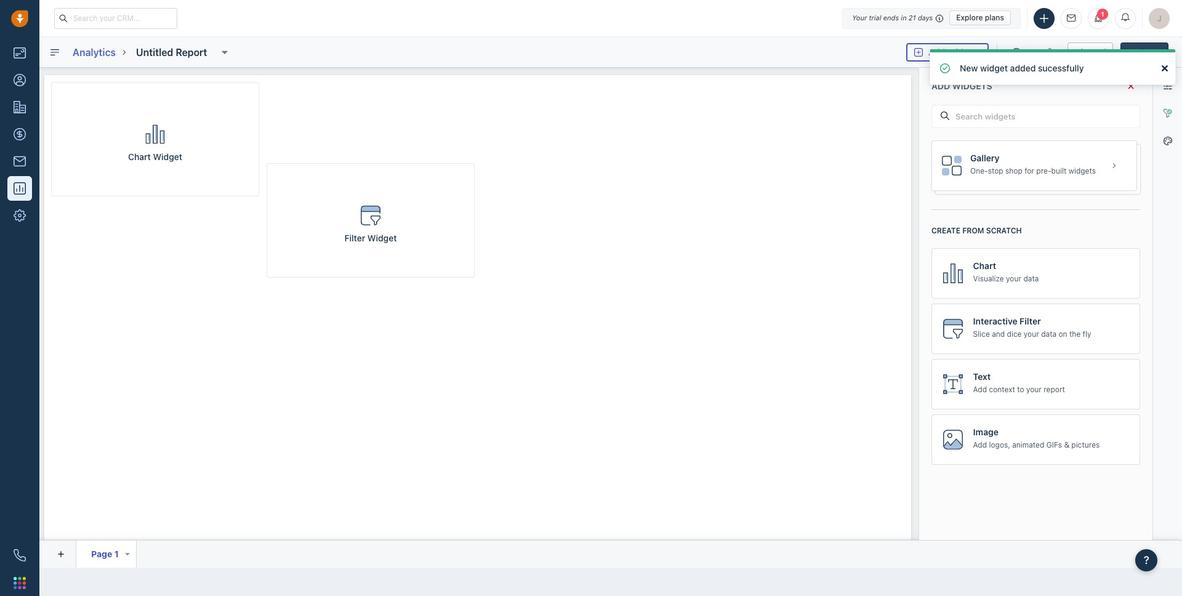 Task type: describe. For each thing, give the bounding box(es) containing it.
trial
[[869, 14, 882, 22]]

1 link
[[1088, 8, 1109, 29]]

phone element
[[7, 543, 32, 568]]

explore plans
[[957, 13, 1005, 22]]

21
[[909, 14, 916, 22]]

plans
[[985, 13, 1005, 22]]

in
[[901, 14, 907, 22]]

your
[[853, 14, 867, 22]]



Task type: locate. For each thing, give the bounding box(es) containing it.
1
[[1101, 10, 1105, 18]]

explore plans link
[[950, 10, 1011, 25]]

Search your CRM... text field
[[54, 8, 177, 29]]

phone image
[[14, 549, 26, 562]]

your trial ends in 21 days
[[853, 14, 933, 22]]

ends
[[884, 14, 899, 22]]

explore
[[957, 13, 983, 22]]

days
[[918, 14, 933, 22]]

freshworks switcher image
[[14, 577, 26, 589]]



Task type: vqa. For each thing, say whether or not it's contained in the screenshot.
EXPLORE PLANS
yes



